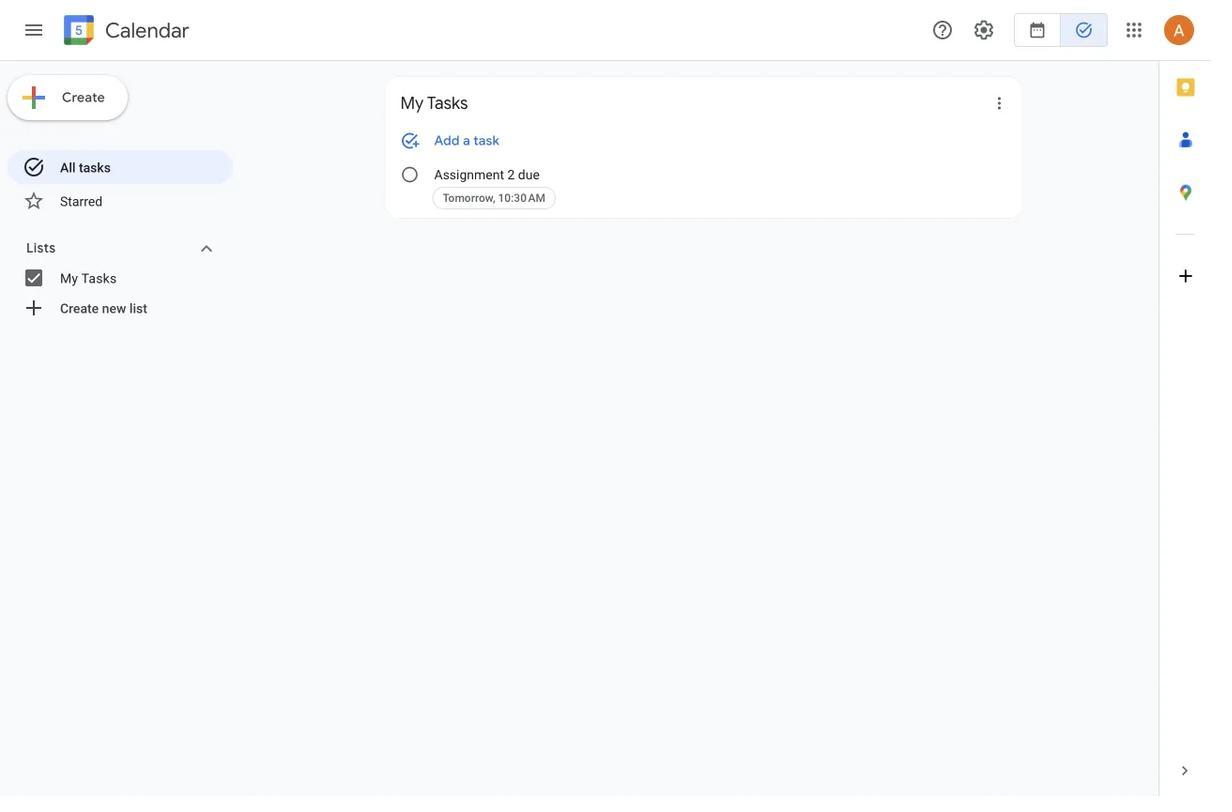 Task type: vqa. For each thing, say whether or not it's contained in the screenshot.
Offline at the bottom left
no



Task type: describe. For each thing, give the bounding box(es) containing it.
settings menu image
[[973, 19, 995, 41]]

task_alt
[[1074, 21, 1093, 39]]

date_range button
[[1014, 8, 1061, 53]]

support menu image
[[931, 19, 954, 41]]

tasks sidebar image
[[23, 19, 45, 41]]

task_alt button
[[1061, 8, 1108, 53]]



Task type: locate. For each thing, give the bounding box(es) containing it.
tab list
[[1159, 61, 1211, 744]]

calendar element
[[60, 11, 190, 53]]

date_range
[[1028, 21, 1047, 39]]

calendar heading
[[101, 17, 190, 44]]

calendar
[[105, 17, 190, 44]]



